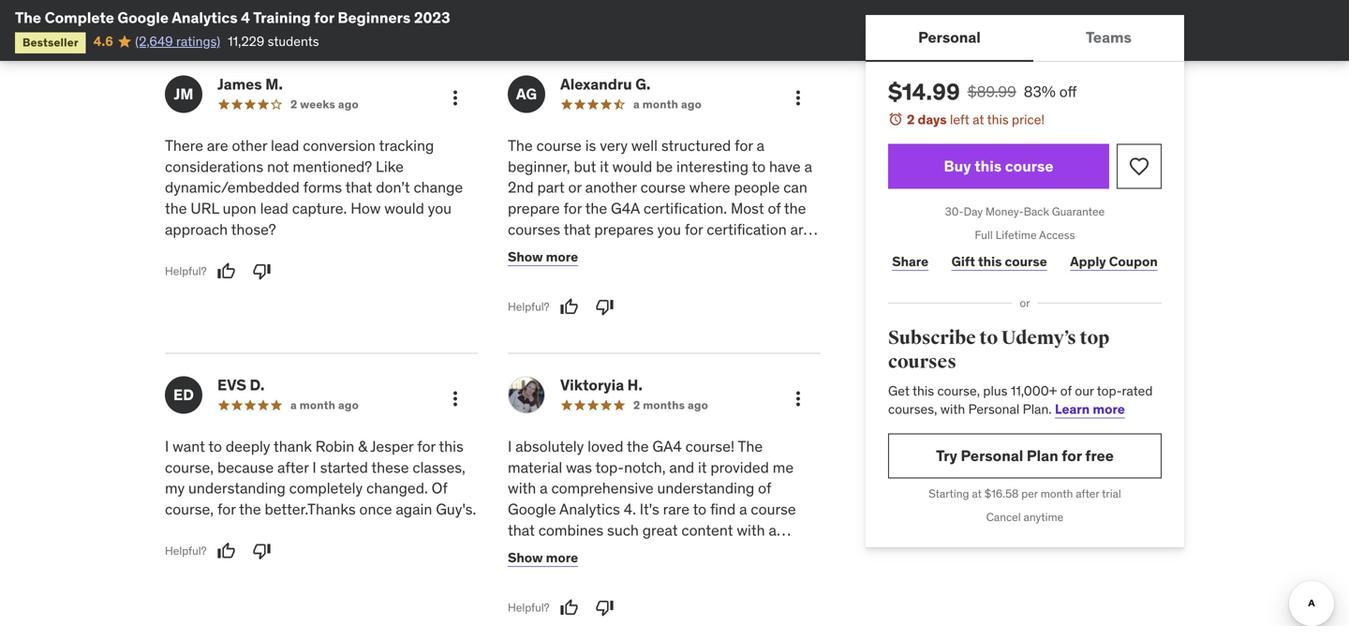 Task type: locate. For each thing, give the bounding box(es) containing it.
certification
[[707, 220, 787, 239]]

with down the "material"
[[508, 479, 536, 498]]

google up (2,649
[[118, 8, 169, 27]]

this inside get this course, plus 11,000+ of our top-rated courses, with personal plan.
[[913, 382, 935, 399]]

try
[[936, 446, 958, 465]]

provided
[[711, 458, 770, 477]]

4.6
[[191, 1, 225, 30], [93, 33, 113, 50]]

a
[[634, 97, 640, 111], [757, 136, 765, 155], [805, 157, 813, 176], [291, 398, 297, 412], [540, 479, 548, 498], [740, 500, 748, 519], [769, 521, 777, 540]]

courses down prepare
[[508, 220, 561, 239]]

months
[[643, 398, 685, 412]]

4.
[[624, 500, 636, 519]]

that up fantastic
[[508, 521, 535, 540]]

it inside "i absolutely loved the ga4 course! the material was top-notch, and it provided me with a comprehensive understanding of google analytics 4. it's rare to find a course that combines such great content with a fantastic learning experience. highly recommended!"
[[698, 458, 707, 477]]

0 vertical spatial the
[[15, 8, 41, 27]]

to inside "i absolutely loved the ga4 course! the material was top-notch, and it provided me with a comprehensive understanding of google analytics 4. it's rare to find a course that combines such great content with a fantastic learning experience. highly recommended!"
[[693, 500, 707, 519]]

ago right months
[[688, 398, 709, 412]]

for down the part
[[564, 199, 582, 218]]

understanding inside i want to deeply thank robin & jesper for this course, because after i started these classes, my understanding completely changed. of course, for the better.
[[188, 479, 286, 498]]

money-
[[986, 204, 1024, 219]]

you inside the course is very well structured for a beginner, but it would be interesting to have a 2nd part or another course where people can prepare for the g4a certification. most of the courses that prepares you for certification are done in google universal analytics.
[[658, 220, 681, 239]]

1 horizontal spatial courses
[[889, 351, 957, 374]]

the for the course is very well structured for a beginner, but it would be interesting to have a 2nd part or another course where people can prepare for the g4a certification. most of the courses that prepares you for certification are done in google universal analytics.
[[508, 136, 533, 155]]

evs d.
[[217, 375, 265, 395]]

prepares
[[595, 220, 654, 239]]

show more down combines
[[508, 549, 578, 566]]

personal up $16.58
[[961, 446, 1024, 465]]

2 vertical spatial with
[[737, 521, 765, 540]]

the up beginner,
[[508, 136, 533, 155]]

the down can
[[784, 199, 807, 218]]

1 vertical spatial of
[[1061, 382, 1072, 399]]

after left trial
[[1076, 486, 1100, 501]]

0 horizontal spatial analytics
[[172, 8, 238, 27]]

alexandru
[[561, 74, 632, 94]]

rated
[[1123, 382, 1153, 399]]

the inside "i absolutely loved the ga4 course! the material was top-notch, and it provided me with a comprehensive understanding of google analytics 4. it's rare to find a course that combines such great content with a fantastic learning experience. highly recommended!"
[[738, 437, 763, 456]]

1 horizontal spatial 4.6
[[191, 1, 225, 30]]

for up students
[[314, 8, 334, 27]]

1 vertical spatial google
[[561, 241, 609, 260]]

upon
[[223, 199, 257, 218]]

trial
[[1102, 486, 1122, 501]]

considerations
[[165, 157, 264, 176]]

0 vertical spatial with
[[941, 401, 966, 417]]

0 horizontal spatial the
[[15, 8, 41, 27]]

additional actions for review by viktoryia h. image
[[787, 387, 810, 410]]

1 show from the top
[[508, 248, 543, 265]]

2 for considerations
[[291, 97, 298, 111]]

me
[[773, 458, 794, 477]]

analytics.
[[678, 241, 743, 260]]

4.6 up the ratings)
[[191, 1, 225, 30]]

lead up 'not'
[[271, 136, 299, 155]]

0 vertical spatial personal
[[919, 28, 981, 47]]

helpful? for mark review by viktoryia h. as helpful icon
[[508, 600, 550, 615]]

courses down subscribe
[[889, 351, 957, 374]]

0 vertical spatial are
[[207, 136, 228, 155]]

comprehensive
[[552, 479, 654, 498]]

top- inside "i absolutely loved the ga4 course! the material was top-notch, and it provided me with a comprehensive understanding of google analytics 4. it's rare to find a course that combines such great content with a fantastic learning experience. highly recommended!"
[[596, 458, 624, 477]]

2 horizontal spatial with
[[941, 401, 966, 417]]

interesting
[[677, 157, 749, 176]]

0 vertical spatial course,
[[938, 382, 980, 399]]

the up provided
[[738, 437, 763, 456]]

4.6 down the "complete"
[[93, 33, 113, 50]]

this right buy
[[975, 157, 1002, 176]]

forms
[[303, 178, 342, 197]]

0 vertical spatial show more button
[[508, 238, 578, 276]]

google inside the course is very well structured for a beginner, but it would be interesting to have a 2nd part or another course where people can prepare for the g4a certification. most of the courses that prepares you for certification are done in google universal analytics.
[[561, 241, 609, 260]]

or down but
[[568, 178, 582, 197]]

course, left "plus"
[[938, 382, 980, 399]]

it right but
[[600, 157, 609, 176]]

0 vertical spatial more
[[546, 248, 578, 265]]

personal
[[919, 28, 981, 47], [969, 401, 1020, 417], [961, 446, 1024, 465]]

0 horizontal spatial google
[[118, 8, 169, 27]]

would inside the course is very well structured for a beginner, but it would be interesting to have a 2nd part or another course where people can prepare for the g4a certification. most of the courses that prepares you for certification are done in google universal analytics.
[[613, 157, 653, 176]]

0 horizontal spatial a month ago
[[291, 398, 359, 412]]

1 horizontal spatial are
[[791, 220, 812, 239]]

material
[[508, 458, 563, 477]]

show left in
[[508, 248, 543, 265]]

ago right weeks
[[338, 97, 359, 111]]

days
[[918, 111, 947, 128]]

course up back
[[1006, 157, 1054, 176]]

starting
[[929, 486, 970, 501]]

1 horizontal spatial a month ago
[[634, 97, 702, 111]]

0 vertical spatial it
[[600, 157, 609, 176]]

2 vertical spatial google
[[508, 500, 556, 519]]

1 vertical spatial at
[[972, 486, 982, 501]]

2 show more from the top
[[508, 549, 578, 566]]

1 vertical spatial show more button
[[508, 539, 578, 577]]

are up considerations
[[207, 136, 228, 155]]

d.
[[250, 375, 265, 395]]

guarantee
[[1053, 204, 1105, 219]]

are down can
[[791, 220, 812, 239]]

2 show more button from the top
[[508, 539, 578, 577]]

1 horizontal spatial google
[[508, 500, 556, 519]]

it right and
[[698, 458, 707, 477]]

1 vertical spatial the
[[508, 136, 533, 155]]

2 vertical spatial that
[[508, 521, 535, 540]]

the inside i want to deeply thank robin & jesper for this course, because after i started these classes, my understanding completely changed. of course, for the better.
[[239, 500, 261, 519]]

0 horizontal spatial 4.6
[[93, 33, 113, 50]]

ago for d.
[[338, 398, 359, 412]]

would down don't
[[385, 199, 424, 218]]

for inside try personal plan for free link
[[1062, 446, 1082, 465]]

to right want
[[208, 437, 222, 456]]

the left better. at the bottom left of the page
[[239, 500, 261, 519]]

you down certification.
[[658, 220, 681, 239]]

0 horizontal spatial that
[[345, 178, 373, 197]]

1 horizontal spatial would
[[613, 157, 653, 176]]

11,000+
[[1011, 382, 1058, 399]]

i for i want to deeply thank robin & jesper for this course, because after i started these classes, my understanding completely changed. of course, for the better.
[[165, 437, 169, 456]]

be
[[656, 157, 673, 176]]

it's
[[640, 500, 660, 519]]

1 horizontal spatial that
[[508, 521, 535, 540]]

i up the "material"
[[508, 437, 512, 456]]

1 vertical spatial courses
[[889, 351, 957, 374]]

classes,
[[413, 458, 466, 477]]

a month ago down g.
[[634, 97, 702, 111]]

0 vertical spatial show more
[[508, 248, 578, 265]]

1 vertical spatial show more
[[508, 549, 578, 566]]

google right in
[[561, 241, 609, 260]]

or
[[568, 178, 582, 197], [1020, 296, 1031, 310]]

1 horizontal spatial with
[[737, 521, 765, 540]]

to inside i want to deeply thank robin & jesper for this course, because after i started these classes, my understanding completely changed. of course, for the better.
[[208, 437, 222, 456]]

1 horizontal spatial month
[[643, 97, 679, 111]]

gift this course link
[[948, 243, 1052, 280]]

1 vertical spatial are
[[791, 220, 812, 239]]

that up "how"
[[345, 178, 373, 197]]

analytics up the ratings)
[[172, 8, 238, 27]]

medium image
[[165, 5, 187, 27]]

2 vertical spatial more
[[546, 549, 578, 566]]

i left want
[[165, 437, 169, 456]]

day
[[964, 204, 983, 219]]

understanding down because
[[188, 479, 286, 498]]

with right 'courses,'
[[941, 401, 966, 417]]

for left free
[[1062, 446, 1082, 465]]

this up classes,
[[439, 437, 464, 456]]

you inside there are other lead conversion tracking considerations not mentioned? like dynamic/embedded forms that don't change the url upon lead capture. how would you approach those?
[[428, 199, 452, 218]]

to up "content" on the right bottom of the page
[[693, 500, 707, 519]]

with up highly
[[737, 521, 765, 540]]

0 horizontal spatial 2
[[291, 97, 298, 111]]

personal up $14.99
[[919, 28, 981, 47]]

0 horizontal spatial courses
[[508, 220, 561, 239]]

or up "udemy's" in the bottom right of the page
[[1020, 296, 1031, 310]]

a down the "material"
[[540, 479, 548, 498]]

helpful? for mark review by evs d. as helpful icon
[[165, 544, 207, 558]]

0 vertical spatial month
[[643, 97, 679, 111]]

are inside there are other lead conversion tracking considerations not mentioned? like dynamic/embedded forms that don't change the url upon lead capture. how would you approach those?
[[207, 136, 228, 155]]

2 horizontal spatial google
[[561, 241, 609, 260]]

the
[[15, 8, 41, 27], [508, 136, 533, 155], [738, 437, 763, 456]]

1 horizontal spatial top-
[[1097, 382, 1123, 399]]

not
[[267, 157, 289, 176]]

cancel
[[987, 510, 1021, 524]]

of left our
[[1061, 382, 1072, 399]]

2 down h.
[[634, 398, 641, 412]]

2 vertical spatial of
[[758, 479, 772, 498]]

to inside the subscribe to udemy's top courses
[[980, 327, 998, 350]]

analytics inside "i absolutely loved the ga4 course! the material was top-notch, and it provided me with a comprehensive understanding of google analytics 4. it's rare to find a course that combines such great content with a fantastic learning experience. highly recommended!"
[[560, 500, 620, 519]]

it
[[600, 157, 609, 176], [698, 458, 707, 477]]

with
[[941, 401, 966, 417], [508, 479, 536, 498], [737, 521, 765, 540]]

to left "udemy's" in the bottom right of the page
[[980, 327, 998, 350]]

0 vertical spatial lead
[[271, 136, 299, 155]]

1 understanding from the left
[[188, 479, 286, 498]]

1 vertical spatial month
[[300, 398, 336, 412]]

0 vertical spatial analytics
[[172, 8, 238, 27]]

top-
[[1097, 382, 1123, 399], [596, 458, 624, 477]]

understanding
[[188, 479, 286, 498], [658, 479, 755, 498]]

1 horizontal spatial analytics
[[560, 500, 620, 519]]

1 vertical spatial would
[[385, 199, 424, 218]]

course!
[[686, 437, 735, 456]]

that left 'prepares'
[[564, 220, 591, 239]]

course down the me
[[751, 500, 796, 519]]

don't
[[376, 178, 410, 197]]

for down certification.
[[685, 220, 703, 239]]

plan
[[1027, 446, 1059, 465]]

content
[[682, 521, 733, 540]]

1 show more button from the top
[[508, 238, 578, 276]]

this up 'courses,'
[[913, 382, 935, 399]]

month up robin
[[300, 398, 336, 412]]

that
[[345, 178, 373, 197], [564, 220, 591, 239], [508, 521, 535, 540]]

the inside the course is very well structured for a beginner, but it would be interesting to have a 2nd part or another course where people can prepare for the g4a certification. most of the courses that prepares you for certification are done in google universal analytics.
[[508, 136, 533, 155]]

month up anytime
[[1041, 486, 1074, 501]]

0 vertical spatial that
[[345, 178, 373, 197]]

month for d.
[[300, 398, 336, 412]]

0 horizontal spatial top-
[[596, 458, 624, 477]]

0 horizontal spatial it
[[600, 157, 609, 176]]

2 right alarm icon
[[907, 111, 915, 128]]

2 understanding from the left
[[658, 479, 755, 498]]

0 vertical spatial show
[[508, 248, 543, 265]]

of down provided
[[758, 479, 772, 498]]

course, down want
[[165, 458, 214, 477]]

this for buy
[[975, 157, 1002, 176]]

after
[[277, 458, 309, 477], [1076, 486, 1100, 501]]

understanding up find
[[658, 479, 755, 498]]

0 horizontal spatial or
[[568, 178, 582, 197]]

helpful? left mark review by viktoryia h. as helpful icon
[[508, 600, 550, 615]]

1 horizontal spatial it
[[698, 458, 707, 477]]

get this course, plus 11,000+ of our top-rated courses, with personal plan.
[[889, 382, 1153, 417]]

a month ago for alexandru g.
[[634, 97, 702, 111]]

0 vertical spatial after
[[277, 458, 309, 477]]

try personal plan for free
[[936, 446, 1114, 465]]

show for recommended!
[[508, 549, 543, 566]]

you down change
[[428, 199, 452, 218]]

tab list
[[866, 15, 1185, 62]]

0 horizontal spatial are
[[207, 136, 228, 155]]

alexandru g.
[[561, 74, 651, 94]]

0 vertical spatial 4.6
[[191, 1, 225, 30]]

helpful? left mark review by james m. as helpful image
[[165, 264, 207, 278]]

to inside the course is very well structured for a beginner, but it would be interesting to have a 2nd part or another course where people can prepare for the g4a certification. most of the courses that prepares you for certification are done in google universal analytics.
[[752, 157, 766, 176]]

2 show from the top
[[508, 549, 543, 566]]

a month ago
[[634, 97, 702, 111], [291, 398, 359, 412]]

2 vertical spatial personal
[[961, 446, 1024, 465]]

0 horizontal spatial would
[[385, 199, 424, 218]]

tab list containing personal
[[866, 15, 1185, 62]]

personal inside get this course, plus 11,000+ of our top-rated courses, with personal plan.
[[969, 401, 1020, 417]]

would down well
[[613, 157, 653, 176]]

h.
[[628, 375, 643, 395]]

again
[[396, 500, 432, 519]]

0 vertical spatial or
[[568, 178, 582, 197]]

i inside "i absolutely loved the ga4 course! the material was top-notch, and it provided me with a comprehensive understanding of google analytics 4. it's rare to find a course that combines such great content with a fantastic learning experience. highly recommended!"
[[508, 437, 512, 456]]

1 vertical spatial with
[[508, 479, 536, 498]]

the left url
[[165, 199, 187, 218]]

1 vertical spatial analytics
[[560, 500, 620, 519]]

mark review by viktoryia h. as unhelpful image
[[596, 598, 615, 617]]

1 vertical spatial show
[[508, 549, 543, 566]]

lead up "those?"
[[260, 199, 289, 218]]

show more button down prepare
[[508, 238, 578, 276]]

1 horizontal spatial the
[[508, 136, 533, 155]]

2 vertical spatial the
[[738, 437, 763, 456]]

1 horizontal spatial or
[[1020, 296, 1031, 310]]

plus
[[984, 382, 1008, 399]]

2 horizontal spatial month
[[1041, 486, 1074, 501]]

0 horizontal spatial after
[[277, 458, 309, 477]]

show
[[508, 248, 543, 265], [508, 549, 543, 566]]

1 vertical spatial personal
[[969, 401, 1020, 417]]

1 vertical spatial you
[[658, 220, 681, 239]]

1 vertical spatial 4.6
[[93, 33, 113, 50]]

anytime
[[1024, 510, 1064, 524]]

month down g.
[[643, 97, 679, 111]]

this inside button
[[975, 157, 1002, 176]]

4.6 for 4.6
[[93, 33, 113, 50]]

a right find
[[740, 500, 748, 519]]

1 show more from the top
[[508, 248, 578, 265]]

0 horizontal spatial i
[[165, 437, 169, 456]]

back
[[1024, 204, 1050, 219]]

more for i absolutely loved the ga4 course! the material was top-notch, and it provided me with a comprehensive understanding of google analytics 4. it's rare to find a course that combines such great content with a fantastic learning experience. highly recommended!
[[546, 549, 578, 566]]

loved
[[588, 437, 624, 456]]

of inside the course is very well structured for a beginner, but it would be interesting to have a 2nd part or another course where people can prepare for the g4a certification. most of the courses that prepares you for certification are done in google universal analytics.
[[768, 199, 781, 218]]

more down combines
[[546, 549, 578, 566]]

the up bestseller
[[15, 8, 41, 27]]

learn
[[1055, 401, 1090, 417]]

show down combines
[[508, 549, 543, 566]]

ago for m.
[[338, 97, 359, 111]]

2 horizontal spatial i
[[508, 437, 512, 456]]

additional actions for review by evs d. image
[[444, 387, 467, 410]]

but
[[574, 157, 596, 176]]

learning
[[570, 542, 624, 561]]

1 horizontal spatial you
[[658, 220, 681, 239]]

a month ago up robin
[[291, 398, 359, 412]]

show more button for recommended!
[[508, 539, 578, 577]]

ratings)
[[176, 33, 220, 50]]

mark review by james m. as unhelpful image
[[253, 262, 271, 281]]

0 vertical spatial of
[[768, 199, 781, 218]]

1 vertical spatial a month ago
[[291, 398, 359, 412]]

xsmall image
[[376, 8, 391, 23]]

11,229 students
[[228, 33, 319, 50]]

0 vertical spatial would
[[613, 157, 653, 176]]

after down thank
[[277, 458, 309, 477]]

share
[[893, 253, 929, 270]]

0 vertical spatial courses
[[508, 220, 561, 239]]

course inside button
[[1006, 157, 1054, 176]]

1 vertical spatial top-
[[596, 458, 624, 477]]

mark review by james m. as helpful image
[[217, 262, 236, 281]]

top- right our
[[1097, 382, 1123, 399]]

helpful? left mark review by evs d. as helpful icon
[[165, 544, 207, 558]]

that inside the course is very well structured for a beginner, but it would be interesting to have a 2nd part or another course where people can prepare for the g4a certification. most of the courses that prepares you for certification are done in google universal analytics.
[[564, 220, 591, 239]]

complete
[[45, 8, 114, 27]]

0 horizontal spatial understanding
[[188, 479, 286, 498]]

$14.99
[[889, 78, 961, 106]]

1 vertical spatial lead
[[260, 199, 289, 218]]

top- down loved
[[596, 458, 624, 477]]

mark review by alexandru g. as helpful image
[[560, 297, 579, 316]]

beginner,
[[508, 157, 570, 176]]

ed
[[173, 385, 194, 404]]

2 horizontal spatial that
[[564, 220, 591, 239]]

helpful? left mark review by alexandru g. as helpful image
[[508, 299, 550, 314]]

access
[[1040, 228, 1076, 242]]

understanding inside "i absolutely loved the ga4 course! the material was top-notch, and it provided me with a comprehensive understanding of google analytics 4. it's rare to find a course that combines such great content with a fantastic learning experience. highly recommended!"
[[658, 479, 755, 498]]

1 horizontal spatial 2
[[634, 398, 641, 412]]

show more button up mark review by viktoryia h. as helpful icon
[[508, 539, 578, 577]]

1 vertical spatial it
[[698, 458, 707, 477]]

courses inside the course is very well structured for a beginner, but it would be interesting to have a 2nd part or another course where people can prepare for the g4a certification. most of the courses that prepares you for certification are done in google universal analytics.
[[508, 220, 561, 239]]

0 vertical spatial a month ago
[[634, 97, 702, 111]]

2 left weeks
[[291, 97, 298, 111]]

ago up structured
[[681, 97, 702, 111]]

1 horizontal spatial understanding
[[658, 479, 755, 498]]

jm
[[174, 84, 194, 103]]

0 horizontal spatial you
[[428, 199, 452, 218]]

0 vertical spatial you
[[428, 199, 452, 218]]

more for the course is very well structured for a beginner, but it would be interesting to have a 2nd part or another course where people can prepare for the g4a certification. most of the courses that prepares you for certification are done in google universal analytics.
[[546, 248, 578, 265]]

to up people
[[752, 157, 766, 176]]

notch,
[[624, 458, 666, 477]]

the course is very well structured for a beginner, but it would be interesting to have a 2nd part or another course where people can prepare for the g4a certification. most of the courses that prepares you for certification are done in google universal analytics.
[[508, 136, 813, 260]]

personal down "plus"
[[969, 401, 1020, 417]]

the up the notch,
[[627, 437, 649, 456]]

2 horizontal spatial the
[[738, 437, 763, 456]]

more down our
[[1093, 401, 1126, 417]]

0 horizontal spatial month
[[300, 398, 336, 412]]

ago
[[338, 97, 359, 111], [681, 97, 702, 111], [338, 398, 359, 412], [688, 398, 709, 412]]

2 weeks ago
[[291, 97, 359, 111]]

you
[[428, 199, 452, 218], [658, 220, 681, 239]]

2 vertical spatial month
[[1041, 486, 1074, 501]]

1 horizontal spatial after
[[1076, 486, 1100, 501]]

there are other lead conversion tracking considerations not mentioned? like dynamic/embedded forms that don't change the url upon lead capture. how would you approach those?
[[165, 136, 463, 239]]

month inside starting at $16.58 per month after trial cancel anytime
[[1041, 486, 1074, 501]]

are
[[207, 136, 228, 155], [791, 220, 812, 239]]

of right most
[[768, 199, 781, 218]]

dynamic/embedded
[[165, 178, 300, 197]]

ago up robin
[[338, 398, 359, 412]]

course,
[[938, 382, 980, 399], [165, 458, 214, 477], [165, 500, 214, 519]]



Task type: vqa. For each thing, say whether or not it's contained in the screenshot.
iOS in the "link"
no



Task type: describe. For each thing, give the bounding box(es) containing it.
these
[[372, 458, 409, 477]]

1 vertical spatial more
[[1093, 401, 1126, 417]]

subscribe
[[889, 327, 976, 350]]

alarm image
[[889, 112, 904, 127]]

course up beginner,
[[537, 136, 582, 155]]

4.6 course rating
[[191, 1, 372, 30]]

helpful? for mark review by alexandru g. as helpful image
[[508, 299, 550, 314]]

because
[[217, 458, 274, 477]]

83%
[[1024, 82, 1056, 101]]

training
[[253, 8, 311, 27]]

course, inside get this course, plus 11,000+ of our top-rated courses, with personal plan.
[[938, 382, 980, 399]]

$16.58
[[985, 486, 1019, 501]]

the for the complete google analytics 4 training for beginners 2023
[[15, 8, 41, 27]]

that inside there are other lead conversion tracking considerations not mentioned? like dynamic/embedded forms that don't change the url upon lead capture. how would you approach those?
[[345, 178, 373, 197]]

$14.99 $89.99 83% off
[[889, 78, 1077, 106]]

1 vertical spatial course,
[[165, 458, 214, 477]]

at inside starting at $16.58 per month after trial cancel anytime
[[972, 486, 982, 501]]

course inside "i absolutely loved the ga4 course! the material was top-notch, and it provided me with a comprehensive understanding of google analytics 4. it's rare to find a course that combines such great content with a fantastic learning experience. highly recommended!"
[[751, 500, 796, 519]]

thank
[[274, 437, 312, 456]]

per
[[1022, 486, 1038, 501]]

(2,649
[[135, 33, 173, 50]]

mark review by evs d. as helpful image
[[217, 542, 236, 561]]

wishlist image
[[1129, 155, 1151, 178]]

weeks
[[300, 97, 336, 111]]

for up interesting
[[735, 136, 753, 155]]

part
[[538, 178, 565, 197]]

buy
[[944, 157, 972, 176]]

$89.99
[[968, 82, 1017, 101]]

the down 'another' at the left top of page
[[585, 199, 608, 218]]

most
[[731, 199, 764, 218]]

my
[[165, 479, 185, 498]]

4.6 for 4.6 course rating
[[191, 1, 225, 30]]

top- inside get this course, plus 11,000+ of our top-rated courses, with personal plan.
[[1097, 382, 1123, 399]]

share button
[[889, 243, 933, 280]]

course down 'be'
[[641, 178, 686, 197]]

can
[[784, 178, 808, 197]]

free
[[1086, 446, 1114, 465]]

0 horizontal spatial with
[[508, 479, 536, 498]]

a down g.
[[634, 97, 640, 111]]

recommended!
[[508, 563, 609, 582]]

such
[[607, 521, 639, 540]]

well
[[632, 136, 658, 155]]

show more button for done
[[508, 238, 578, 276]]

courses,
[[889, 401, 938, 417]]

a right have
[[805, 157, 813, 176]]

(2,649 ratings)
[[135, 33, 220, 50]]

show for done
[[508, 248, 543, 265]]

0 vertical spatial google
[[118, 8, 169, 27]]

capture.
[[292, 199, 347, 218]]

that inside "i absolutely loved the ga4 course! the material was top-notch, and it provided me with a comprehensive understanding of google analytics 4. it's rare to find a course that combines such great content with a fantastic learning experience. highly recommended!"
[[508, 521, 535, 540]]

structured
[[662, 136, 731, 155]]

off
[[1060, 82, 1077, 101]]

i for i absolutely loved the ga4 course! the material was top-notch, and it provided me with a comprehensive understanding of google analytics 4. it's rare to find a course that combines such great content with a fantastic learning experience. highly recommended!
[[508, 437, 512, 456]]

change
[[414, 178, 463, 197]]

understanding for the
[[188, 479, 286, 498]]

jesper
[[371, 437, 414, 456]]

evs
[[217, 375, 246, 395]]

2 for the
[[634, 398, 641, 412]]

learn more link
[[1055, 401, 1126, 417]]

are inside the course is very well structured for a beginner, but it would be interesting to have a 2nd part or another course where people can prepare for the g4a certification. most of the courses that prepares you for certification are done in google universal analytics.
[[791, 220, 812, 239]]

try personal plan for free link
[[889, 433, 1162, 478]]

is
[[586, 136, 596, 155]]

like
[[376, 157, 404, 176]]

ag
[[516, 84, 537, 103]]

rare
[[663, 500, 690, 519]]

a up people
[[757, 136, 765, 155]]

james
[[217, 74, 262, 94]]

i absolutely loved the ga4 course! the material was top-notch, and it provided me with a comprehensive understanding of google analytics 4. it's rare to find a course that combines such great content with a fantastic learning experience. highly recommended!
[[508, 437, 796, 582]]

mark review by evs d. as unhelpful image
[[253, 542, 271, 561]]

people
[[734, 178, 780, 197]]

google inside "i absolutely loved the ga4 course! the material was top-notch, and it provided me with a comprehensive understanding of google analytics 4. it's rare to find a course that combines such great content with a fantastic learning experience. highly recommended!"
[[508, 500, 556, 519]]

of inside "i absolutely loved the ga4 course! the material was top-notch, and it provided me with a comprehensive understanding of google analytics 4. it's rare to find a course that combines such great content with a fantastic learning experience. highly recommended!"
[[758, 479, 772, 498]]

after inside starting at $16.58 per month after trial cancel anytime
[[1076, 486, 1100, 501]]

viktoryia h.
[[561, 375, 643, 395]]

0 vertical spatial at
[[973, 111, 985, 128]]

ago for g.
[[681, 97, 702, 111]]

30-day money-back guarantee full lifetime access
[[946, 204, 1105, 242]]

experience.
[[628, 542, 705, 561]]

2023
[[414, 8, 451, 27]]

personal inside button
[[919, 28, 981, 47]]

2nd
[[508, 178, 534, 197]]

thanks once again guy's.
[[308, 500, 476, 519]]

mentioned?
[[293, 157, 372, 176]]

another
[[586, 178, 637, 197]]

udemy's
[[1002, 327, 1077, 350]]

very
[[600, 136, 628, 155]]

2 horizontal spatial 2
[[907, 111, 915, 128]]

combines
[[539, 521, 604, 540]]

buy this course button
[[889, 144, 1110, 189]]

better.
[[265, 500, 308, 519]]

for up mark review by evs d. as helpful icon
[[217, 500, 236, 519]]

of inside get this course, plus 11,000+ of our top-rated courses, with personal plan.
[[1061, 382, 1072, 399]]

3k
[[395, 1, 424, 30]]

full
[[975, 228, 993, 242]]

month for g.
[[643, 97, 679, 111]]

other
[[232, 136, 267, 155]]

with inside get this course, plus 11,000+ of our top-rated courses, with personal plan.
[[941, 401, 966, 417]]

url
[[191, 199, 219, 218]]

a month ago for evs d.
[[291, 398, 359, 412]]

this inside i want to deeply thank robin & jesper for this course, because after i started these classes, my understanding completely changed. of course, for the better.
[[439, 437, 464, 456]]

ago for h.
[[688, 398, 709, 412]]

show more for recommended!
[[508, 549, 578, 566]]

great
[[643, 521, 678, 540]]

ratings
[[429, 1, 505, 30]]

fantastic
[[508, 542, 566, 561]]

g4a
[[611, 199, 640, 218]]

show more for done
[[508, 248, 578, 265]]

was
[[566, 458, 592, 477]]

this down $89.99
[[988, 111, 1009, 128]]

would inside there are other lead conversion tracking considerations not mentioned? like dynamic/embedded forms that don't change the url upon lead capture. how would you approach those?
[[385, 199, 424, 218]]

robin
[[316, 437, 355, 456]]

it inside the course is very well structured for a beginner, but it would be interesting to have a 2nd part or another course where people can prepare for the g4a certification. most of the courses that prepares you for certification are done in google universal analytics.
[[600, 157, 609, 176]]

additional actions for review by alexandru g. image
[[787, 87, 810, 109]]

buy this course
[[944, 157, 1054, 176]]

viktoryia
[[561, 375, 624, 395]]

tracking
[[379, 136, 434, 155]]

done
[[508, 241, 542, 260]]

after inside i want to deeply thank robin & jesper for this course, because after i started these classes, my understanding completely changed. of course, for the better.
[[277, 458, 309, 477]]

1 horizontal spatial i
[[313, 458, 317, 477]]

this for gift
[[979, 253, 1002, 270]]

mark review by alexandru g. as unhelpful image
[[596, 297, 615, 316]]

where
[[690, 178, 731, 197]]

a down the me
[[769, 521, 777, 540]]

additional actions for review by james m. image
[[444, 87, 467, 109]]

11,229
[[228, 33, 265, 50]]

course down lifetime
[[1005, 253, 1048, 270]]

course up 11,229 students
[[230, 1, 303, 30]]

or inside the course is very well structured for a beginner, but it would be interesting to have a 2nd part or another course where people can prepare for the g4a certification. most of the courses that prepares you for certification are done in google universal analytics.
[[568, 178, 582, 197]]

the inside there are other lead conversion tracking considerations not mentioned? like dynamic/embedded forms that don't change the url upon lead capture. how would you approach those?
[[165, 199, 187, 218]]

2 days left at this price!
[[907, 111, 1045, 128]]

mark review by viktoryia h. as helpful image
[[560, 598, 579, 617]]

for up classes,
[[417, 437, 436, 456]]

plan.
[[1023, 401, 1052, 417]]

gift
[[952, 253, 976, 270]]

a up thank
[[291, 398, 297, 412]]

helpful? for mark review by james m. as helpful image
[[165, 264, 207, 278]]

4
[[241, 8, 250, 27]]

m.
[[266, 74, 283, 94]]

understanding for rare
[[658, 479, 755, 498]]

have
[[770, 157, 801, 176]]

the inside "i absolutely loved the ga4 course! the material was top-notch, and it provided me with a comprehensive understanding of google analytics 4. it's rare to find a course that combines such great content with a fantastic learning experience. highly recommended!"
[[627, 437, 649, 456]]

2 months ago
[[634, 398, 709, 412]]

courses inside the subscribe to udemy's top courses
[[889, 351, 957, 374]]

this for get
[[913, 382, 935, 399]]

want
[[173, 437, 205, 456]]

2 vertical spatial course,
[[165, 500, 214, 519]]



